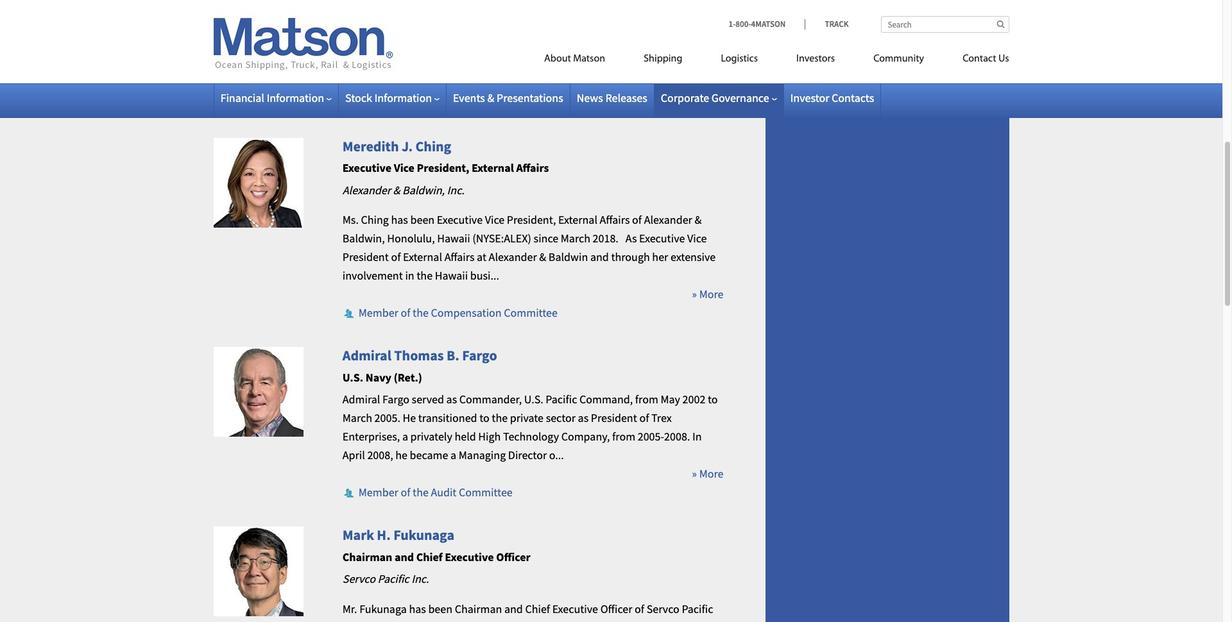 Task type: describe. For each thing, give the bounding box(es) containing it.
has for ching
[[391, 213, 408, 228]]

» close
[[690, 98, 724, 112]]

0 vertical spatial a
[[402, 429, 408, 444]]

0 vertical spatial alexander
[[343, 183, 391, 198]]

» inside ms. ching has been executive vice president, external affairs of alexander & baldwin, honolulu, hawaii (nyse:alex) since march 2018.   as executive vice president of external affairs at alexander & baldwin and through her extensive involvement in the hawaii busi... » more member of the compensation committee
[[692, 287, 697, 301]]

thomas
[[394, 347, 444, 365]]

» more link for admiral fargo served as commander, u.s. pacific command, from may 2002 to march 2005. he transitioned to the private sector as president of trex enterprises, a privately held high technology company, from 2005-2008. in april 2008, he became a managing director o...
[[692, 466, 724, 481]]

0 vertical spatial inc.
[[447, 183, 465, 198]]

compensation
[[431, 305, 502, 320]]

chairman inside mark            h.            fukunaga chairman and chief executive officer
[[343, 550, 392, 565]]

j.
[[402, 137, 413, 155]]

0 vertical spatial »
[[690, 98, 695, 112]]

o...
[[549, 448, 564, 463]]

shipping link
[[625, 48, 702, 74]]

managing
[[459, 448, 506, 463]]

he
[[403, 411, 416, 426]]

events
[[453, 91, 485, 105]]

u.s. inside admiral fargo served as commander, u.s. pacific command, from may 2002 to march 2005. he transitioned to the private sector as president of trex enterprises, a privately held high technology company, from 2005-2008. in april 2008, he became a managing director o... » more member of the audit committee
[[524, 393, 544, 407]]

sector
[[546, 411, 576, 426]]

he
[[396, 448, 408, 463]]

member inside admiral fargo served as commander, u.s. pacific command, from may 2002 to march 2005. he transitioned to the private sector as president of trex enterprises, a privately held high technology company, from 2005-2008. in april 2008, he became a managing director o... » more member of the audit committee
[[359, 485, 399, 500]]

financial
[[221, 91, 264, 105]]

committee inside ms. ching has been executive vice president, external affairs of alexander & baldwin, honolulu, hawaii (nyse:alex) since march 2018.   as executive vice president of external affairs at alexander & baldwin and through her extensive involvement in the hawaii busi... » more member of the compensation committee
[[504, 305, 558, 320]]

0 vertical spatial from
[[635, 393, 659, 407]]

h.
[[377, 527, 391, 545]]

private
[[510, 411, 544, 426]]

the left audit
[[413, 485, 429, 500]]

1 horizontal spatial as
[[578, 411, 589, 426]]

high
[[478, 429, 501, 444]]

investors
[[797, 54, 835, 64]]

search image
[[997, 20, 1005, 28]]

2 horizontal spatial external
[[558, 213, 598, 228]]

ching inside ms. ching has been executive vice president, external affairs of alexander & baldwin, honolulu, hawaii (nyse:alex) since march 2018.   as executive vice president of external affairs at alexander & baldwin and through her extensive involvement in the hawaii busi... » more member of the compensation committee
[[361, 213, 389, 228]]

community link
[[854, 48, 944, 74]]

contacts
[[832, 91, 874, 105]]

1 vertical spatial chairman
[[455, 602, 502, 617]]

executive inside mark            h.            fukunaga chairman and chief executive officer
[[445, 550, 494, 565]]

corporate governance
[[661, 91, 769, 105]]

financial information
[[221, 91, 324, 105]]

stock information link
[[345, 91, 440, 105]]

ching inside meredith             j.             ching executive vice president, external affairs
[[416, 137, 451, 155]]

director
[[508, 448, 547, 463]]

1 vertical spatial inc.
[[412, 572, 429, 587]]

track link
[[805, 19, 849, 30]]

alexander & baldwin, inc.
[[343, 183, 465, 198]]

as inside ms. ching has been executive vice president, external affairs of alexander & baldwin, honolulu, hawaii (nyse:alex) since march 2018.   as executive vice president of external affairs at alexander & baldwin and through her extensive involvement in the hawaii busi... » more member of the compensation committee
[[626, 231, 637, 246]]

1 vertical spatial alexander
[[644, 213, 693, 228]]

march inside mr. fukunaga has been chairman and chief executive officer of servco pacific inc., honolulu, hawaii since march 1994. as the chairman and chief executiv
[[478, 621, 507, 623]]

close
[[697, 98, 724, 112]]

member of the compensation committee link
[[343, 305, 558, 320]]

b.
[[447, 347, 460, 365]]

(nyse:alex)
[[473, 231, 532, 246]]

2005.
[[375, 411, 400, 426]]

navy
[[366, 370, 392, 385]]

& down meredith
[[393, 183, 400, 198]]

command,
[[580, 393, 633, 407]]

mr.
[[343, 602, 357, 617]]

as inside mr. fukunaga has been chairman and chief executive officer of servco pacific inc., honolulu, hawaii since march 1994. as the chairman and chief executiv
[[538, 621, 549, 623]]

the inside mr. fukunaga has been chairman and chief executive officer of servco pacific inc., honolulu, hawaii since march 1994. as the chairman and chief executiv
[[552, 621, 568, 623]]

honolulu, for fukunaga
[[365, 621, 413, 623]]

investor contacts link
[[791, 91, 874, 105]]

& right events
[[488, 91, 495, 105]]

commander,
[[460, 393, 522, 407]]

the down in
[[413, 305, 429, 320]]

technology
[[503, 429, 559, 444]]

march inside ms. ching has been executive vice president, external affairs of alexander & baldwin, honolulu, hawaii (nyse:alex) since march 2018.   as executive vice president of external affairs at alexander & baldwin and through her extensive involvement in the hawaii busi... » more member of the compensation committee
[[561, 231, 591, 246]]

admiral thomas            b.            fargo u.s. navy (ret.)
[[343, 347, 497, 385]]

more inside admiral fargo served as commander, u.s. pacific command, from may 2002 to march 2005. he transitioned to the private sector as president of trex enterprises, a privately held high technology company, from 2005-2008. in april 2008, he became a managing director o... » more member of the audit committee
[[699, 466, 724, 481]]

through
[[611, 250, 650, 265]]

company,
[[561, 429, 610, 444]]

0 vertical spatial to
[[708, 393, 718, 407]]

1 vertical spatial vice
[[485, 213, 505, 228]]

ms.
[[343, 213, 359, 228]]

about matson link
[[525, 48, 625, 74]]

1 vertical spatial affairs
[[600, 213, 630, 228]]

president, inside meredith             j.             ching executive vice president, external affairs
[[417, 161, 470, 175]]

» close link
[[690, 98, 724, 112]]

involvement
[[343, 268, 403, 283]]

events & presentations
[[453, 91, 563, 105]]

member of the audit committee link
[[343, 485, 513, 500]]

hawaii for executive
[[437, 231, 470, 246]]

4matson
[[751, 19, 786, 30]]

2 vertical spatial vice
[[688, 231, 707, 246]]

march inside admiral fargo served as commander, u.s. pacific command, from may 2002 to march 2005. he transitioned to the private sector as president of trex enterprises, a privately held high technology company, from 2005-2008. in april 2008, he became a managing director o... » more member of the audit committee
[[343, 411, 372, 426]]

presentations
[[497, 91, 563, 105]]

fukunaga inside mark            h.            fukunaga chairman and chief executive officer
[[394, 527, 455, 545]]

logistics
[[721, 54, 758, 64]]

news releases
[[577, 91, 648, 105]]

meredith             j.             ching executive vice president, external affairs
[[343, 137, 549, 175]]

mr. fukunaga has been chairman and chief executive officer of servco pacific inc., honolulu, hawaii since march 1994. as the chairman and chief executiv
[[343, 602, 713, 623]]

2 vertical spatial affairs
[[445, 250, 475, 265]]

since inside mr. fukunaga has been chairman and chief executive officer of servco pacific inc., honolulu, hawaii since march 1994. as the chairman and chief executiv
[[451, 621, 476, 623]]

investor contacts
[[791, 91, 874, 105]]

in
[[693, 429, 702, 444]]

fukunaga inside mr. fukunaga has been chairman and chief executive officer of servco pacific inc., honolulu, hawaii since march 1994. as the chairman and chief executiv
[[360, 602, 407, 617]]

1 vertical spatial to
[[480, 411, 490, 426]]

contact us link
[[944, 48, 1009, 74]]

information for stock information
[[375, 91, 432, 105]]

» more link for ms. ching has been executive vice president, external affairs of alexander & baldwin, honolulu, hawaii (nyse:alex) since march 2018.   as executive vice president of external affairs at alexander & baldwin and through her extensive involvement in the hawaii busi...
[[692, 287, 724, 301]]

community
[[874, 54, 924, 64]]

ms. ching has been executive vice president, external affairs of alexander & baldwin, honolulu, hawaii (nyse:alex) since march 2018.   as executive vice president of external affairs at alexander & baldwin and through her extensive involvement in the hawaii busi... » more member of the compensation committee
[[343, 213, 724, 320]]

stock information
[[345, 91, 432, 105]]

vice inside meredith             j.             ching executive vice president, external affairs
[[394, 161, 415, 175]]

2018.
[[593, 231, 619, 246]]

executive inside mr. fukunaga has been chairman and chief executive officer of servco pacific inc., honolulu, hawaii since march 1994. as the chairman and chief executiv
[[553, 602, 598, 617]]

contact us
[[963, 54, 1009, 64]]

shipping
[[644, 54, 683, 64]]

trex
[[652, 411, 672, 426]]

admiral fargo served as commander, u.s. pacific command, from may 2002 to march 2005. he transitioned to the private sector as president of trex enterprises, a privately held high technology company, from 2005-2008. in april 2008, he became a managing director o... » more member of the audit committee
[[343, 393, 724, 500]]

1 vertical spatial chief
[[525, 602, 550, 617]]

admiral for fargo
[[343, 393, 380, 407]]

pacific inside mr. fukunaga has been chairman and chief executive officer of servco pacific inc., honolulu, hawaii since march 1994. as the chairman and chief executiv
[[682, 602, 713, 617]]

external inside meredith             j.             ching executive vice president, external affairs
[[472, 161, 514, 175]]

news
[[577, 91, 603, 105]]

and inside ms. ching has been executive vice president, external affairs of alexander & baldwin, honolulu, hawaii (nyse:alex) since march 2018.   as executive vice president of external affairs at alexander & baldwin and through her extensive involvement in the hawaii busi... » more member of the compensation committee
[[591, 250, 609, 265]]

logistics link
[[702, 48, 777, 74]]

pacific inside admiral fargo served as commander, u.s. pacific command, from may 2002 to march 2005. he transitioned to the private sector as president of trex enterprises, a privately held high technology company, from 2005-2008. in april 2008, he became a managing director o... » more member of the audit committee
[[546, 393, 577, 407]]



Task type: locate. For each thing, give the bounding box(es) containing it.
None search field
[[881, 16, 1009, 33]]

2 vertical spatial chief
[[640, 621, 665, 623]]

privately
[[411, 429, 452, 444]]

0 horizontal spatial affairs
[[445, 250, 475, 265]]

2008.
[[664, 429, 690, 444]]

1 horizontal spatial chief
[[525, 602, 550, 617]]

inc.,
[[343, 621, 363, 623]]

releases
[[606, 91, 648, 105]]

a up he
[[402, 429, 408, 444]]

0 horizontal spatial vice
[[394, 161, 415, 175]]

2 vertical spatial march
[[478, 621, 507, 623]]

honolulu, inside mr. fukunaga has been chairman and chief executive officer of servco pacific inc., honolulu, hawaii since march 1994. as the chairman and chief executiv
[[365, 621, 413, 623]]

vice
[[394, 161, 415, 175], [485, 213, 505, 228], [688, 231, 707, 246]]

1 vertical spatial ching
[[361, 213, 389, 228]]

to right 2002 on the right bottom
[[708, 393, 718, 407]]

meredithching 140px image
[[213, 138, 303, 228]]

1 vertical spatial been
[[428, 602, 453, 617]]

been down servco pacific inc.
[[428, 602, 453, 617]]

2 horizontal spatial affairs
[[600, 213, 630, 228]]

0 vertical spatial baldwin,
[[403, 183, 445, 198]]

baldwin,
[[403, 183, 445, 198], [343, 231, 385, 246]]

since inside ms. ching has been executive vice president, external affairs of alexander & baldwin, honolulu, hawaii (nyse:alex) since march 2018.   as executive vice president of external affairs at alexander & baldwin and through her extensive involvement in the hawaii busi... » more member of the compensation committee
[[534, 231, 559, 246]]

top menu navigation
[[487, 48, 1009, 74]]

ching right ms.
[[361, 213, 389, 228]]

served
[[412, 393, 444, 407]]

president up involvement
[[343, 250, 389, 265]]

fargo inside admiral thomas            b.            fargo u.s. navy (ret.)
[[462, 347, 497, 365]]

matson
[[573, 54, 605, 64]]

been for executive
[[411, 213, 435, 228]]

hawaii left busi...
[[435, 268, 468, 283]]

president inside admiral fargo served as commander, u.s. pacific command, from may 2002 to march 2005. he transitioned to the private sector as president of trex enterprises, a privately held high technology company, from 2005-2008. in april 2008, he became a managing director o... » more member of the audit committee
[[591, 411, 637, 426]]

a down held
[[451, 448, 456, 463]]

hawaii for chairman
[[415, 621, 448, 623]]

vice up extensive
[[688, 231, 707, 246]]

mark
[[343, 527, 374, 545]]

meredith
[[343, 137, 399, 155]]

fukunaga right h.
[[394, 527, 455, 545]]

1 » more link from the top
[[692, 287, 724, 301]]

2 vertical spatial external
[[403, 250, 442, 265]]

1994.
[[510, 621, 536, 623]]

since left 1994.
[[451, 621, 476, 623]]

» more link down extensive
[[692, 287, 724, 301]]

1 vertical spatial as
[[538, 621, 549, 623]]

president, up alexander & baldwin, inc.
[[417, 161, 470, 175]]

more down extensive
[[699, 287, 724, 301]]

2 horizontal spatial chairman
[[570, 621, 617, 623]]

president, up (nyse:alex)
[[507, 213, 556, 228]]

1 vertical spatial since
[[451, 621, 476, 623]]

from left 2005-
[[612, 429, 636, 444]]

0 vertical spatial officer
[[496, 550, 531, 565]]

been inside mr. fukunaga has been chairman and chief executive officer of servco pacific inc., honolulu, hawaii since march 1994. as the chairman and chief executiv
[[428, 602, 453, 617]]

800-
[[736, 19, 751, 30]]

0 horizontal spatial external
[[403, 250, 442, 265]]

member inside ms. ching has been executive vice president, external affairs of alexander & baldwin, honolulu, hawaii (nyse:alex) since march 2018.   as executive vice president of external affairs at alexander & baldwin and through her extensive involvement in the hawaii busi... » more member of the compensation committee
[[359, 305, 399, 320]]

0 vertical spatial march
[[561, 231, 591, 246]]

honolulu, inside ms. ching has been executive vice president, external affairs of alexander & baldwin, honolulu, hawaii (nyse:alex) since march 2018.   as executive vice president of external affairs at alexander & baldwin and through her extensive involvement in the hawaii busi... » more member of the compensation committee
[[387, 231, 435, 246]]

0 horizontal spatial baldwin,
[[343, 231, 385, 246]]

1 horizontal spatial as
[[626, 231, 637, 246]]

hawaii left (nyse:alex)
[[437, 231, 470, 246]]

march up "enterprises,"
[[343, 411, 372, 426]]

and inside mark            h.            fukunaga chairman and chief executive officer
[[395, 550, 414, 565]]

u.s.
[[343, 370, 363, 385], [524, 393, 544, 407]]

0 vertical spatial hawaii
[[437, 231, 470, 246]]

» down extensive
[[692, 287, 697, 301]]

(ret.)
[[394, 370, 422, 385]]

to up high at the bottom left of the page
[[480, 411, 490, 426]]

audit
[[431, 485, 457, 500]]

as
[[447, 393, 457, 407], [578, 411, 589, 426]]

affairs
[[516, 161, 549, 175], [600, 213, 630, 228], [445, 250, 475, 265]]

news releases link
[[577, 91, 648, 105]]

ching
[[416, 137, 451, 155], [361, 213, 389, 228]]

us
[[999, 54, 1009, 64]]

from up trex
[[635, 393, 659, 407]]

hawaii inside mr. fukunaga has been chairman and chief executive officer of servco pacific inc., honolulu, hawaii since march 1994. as the chairman and chief executiv
[[415, 621, 448, 623]]

servco inside mr. fukunaga has been chairman and chief executive officer of servco pacific inc., honolulu, hawaii since march 1994. as the chairman and chief executiv
[[647, 602, 680, 617]]

0 vertical spatial been
[[411, 213, 435, 228]]

0 horizontal spatial to
[[480, 411, 490, 426]]

2002
[[683, 393, 706, 407]]

2 » more link from the top
[[692, 466, 724, 481]]

1 horizontal spatial baldwin,
[[403, 183, 445, 198]]

0 vertical spatial committee
[[504, 305, 558, 320]]

1 horizontal spatial affairs
[[516, 161, 549, 175]]

been for chairman
[[428, 602, 453, 617]]

2 vertical spatial chairman
[[570, 621, 617, 623]]

hawaii
[[437, 231, 470, 246], [435, 268, 468, 283], [415, 621, 448, 623]]

as right 1994.
[[538, 621, 549, 623]]

admiral for thomas
[[343, 347, 392, 365]]

1 information from the left
[[267, 91, 324, 105]]

2 information from the left
[[375, 91, 432, 105]]

alexander up her
[[644, 213, 693, 228]]

0 horizontal spatial president,
[[417, 161, 470, 175]]

as
[[626, 231, 637, 246], [538, 621, 549, 623]]

1 horizontal spatial information
[[375, 91, 432, 105]]

0 horizontal spatial alexander
[[343, 183, 391, 198]]

1 vertical spatial u.s.
[[524, 393, 544, 407]]

2 vertical spatial alexander
[[489, 250, 537, 265]]

executive
[[343, 161, 392, 175], [437, 213, 483, 228], [639, 231, 685, 246], [445, 550, 494, 565], [553, 602, 598, 617]]

march up baldwin
[[561, 231, 591, 246]]

admiral up navy at the bottom left of the page
[[343, 347, 392, 365]]

ching right j.
[[416, 137, 451, 155]]

baldwin, inside ms. ching has been executive vice president, external affairs of alexander & baldwin, honolulu, hawaii (nyse:alex) since march 2018.   as executive vice president of external affairs at alexander & baldwin and through her extensive involvement in the hawaii busi... » more member of the compensation committee
[[343, 231, 385, 246]]

chief
[[416, 550, 443, 565], [525, 602, 550, 617], [640, 621, 665, 623]]

0 vertical spatial pacific
[[546, 393, 577, 407]]

1 vertical spatial from
[[612, 429, 636, 444]]

of
[[632, 213, 642, 228], [391, 250, 401, 265], [401, 305, 410, 320], [640, 411, 649, 426], [401, 485, 410, 500], [635, 602, 645, 617]]

busi...
[[470, 268, 499, 283]]

0 horizontal spatial ching
[[361, 213, 389, 228]]

1-800-4matson
[[729, 19, 786, 30]]

u.s. left navy at the bottom left of the page
[[343, 370, 363, 385]]

mark            h.            fukunaga chairman and chief executive officer
[[343, 527, 531, 565]]

fargo right b.
[[462, 347, 497, 365]]

committee inside admiral fargo served as commander, u.s. pacific command, from may 2002 to march 2005. he transitioned to the private sector as president of trex enterprises, a privately held high technology company, from 2005-2008. in april 2008, he became a managing director o... » more member of the audit committee
[[459, 485, 513, 500]]

» down in
[[692, 466, 697, 481]]

governance
[[712, 91, 769, 105]]

the down commander, on the bottom left of the page
[[492, 411, 508, 426]]

honolulu, for ching
[[387, 231, 435, 246]]

1 vertical spatial president
[[591, 411, 637, 426]]

0 vertical spatial member
[[359, 305, 399, 320]]

1 horizontal spatial servco
[[647, 602, 680, 617]]

the right 1994.
[[552, 621, 568, 623]]

fukunaga down servco pacific inc.
[[360, 602, 407, 617]]

0 vertical spatial president
[[343, 250, 389, 265]]

admiral down navy at the bottom left of the page
[[343, 393, 380, 407]]

0 vertical spatial vice
[[394, 161, 415, 175]]

0 vertical spatial servco
[[343, 572, 375, 587]]

since up baldwin
[[534, 231, 559, 246]]

honolulu, right inc., on the left bottom of the page
[[365, 621, 413, 623]]

as up company,
[[578, 411, 589, 426]]

april
[[343, 448, 365, 463]]

0 horizontal spatial inc.
[[412, 572, 429, 587]]

more down in
[[699, 466, 724, 481]]

0 horizontal spatial as
[[538, 621, 549, 623]]

1-
[[729, 19, 736, 30]]

vice up (nyse:alex)
[[485, 213, 505, 228]]

0 horizontal spatial pacific
[[378, 572, 409, 587]]

as up transitioned at the left of page
[[447, 393, 457, 407]]

markfukunaga 140px image
[[213, 527, 303, 617]]

baldwin
[[549, 250, 588, 265]]

investors link
[[777, 48, 854, 74]]

inc.
[[447, 183, 465, 198], [412, 572, 429, 587]]

»
[[690, 98, 695, 112], [692, 287, 697, 301], [692, 466, 697, 481]]

1 vertical spatial »
[[692, 287, 697, 301]]

1 vertical spatial servco
[[647, 602, 680, 617]]

& up extensive
[[695, 213, 702, 228]]

fargo inside admiral fargo served as commander, u.s. pacific command, from may 2002 to march 2005. he transitioned to the private sector as president of trex enterprises, a privately held high technology company, from 2005-2008. in april 2008, he became a managing director o... » more member of the audit committee
[[383, 393, 410, 407]]

2 admiral from the top
[[343, 393, 380, 407]]

investor
[[791, 91, 830, 105]]

1 vertical spatial fargo
[[383, 393, 410, 407]]

her
[[652, 250, 668, 265]]

1 admiral from the top
[[343, 347, 392, 365]]

0 vertical spatial as
[[626, 231, 637, 246]]

alexander
[[343, 183, 391, 198], [644, 213, 693, 228], [489, 250, 537, 265]]

has inside ms. ching has been executive vice president, external affairs of alexander & baldwin, honolulu, hawaii (nyse:alex) since march 2018.   as executive vice president of external affairs at alexander & baldwin and through her extensive involvement in the hawaii busi... » more member of the compensation committee
[[391, 213, 408, 228]]

about matson
[[544, 54, 605, 64]]

2008,
[[367, 448, 393, 463]]

in
[[405, 268, 414, 283]]

1 vertical spatial external
[[558, 213, 598, 228]]

1 horizontal spatial a
[[451, 448, 456, 463]]

honolulu,
[[387, 231, 435, 246], [365, 621, 413, 623]]

officer inside mr. fukunaga has been chairman and chief executive officer of servco pacific inc., honolulu, hawaii since march 1994. as the chairman and chief executiv
[[601, 602, 633, 617]]

as up through
[[626, 231, 637, 246]]

0 horizontal spatial chairman
[[343, 550, 392, 565]]

1 more from the top
[[699, 287, 724, 301]]

0 vertical spatial u.s.
[[343, 370, 363, 385]]

2 member from the top
[[359, 485, 399, 500]]

1 horizontal spatial president
[[591, 411, 637, 426]]

corporate
[[661, 91, 709, 105]]

1 horizontal spatial alexander
[[489, 250, 537, 265]]

1 horizontal spatial officer
[[601, 602, 633, 617]]

officer inside mark            h.            fukunaga chairman and chief executive officer
[[496, 550, 531, 565]]

0 horizontal spatial since
[[451, 621, 476, 623]]

hawaii down servco pacific inc.
[[415, 621, 448, 623]]

0 vertical spatial ching
[[416, 137, 451, 155]]

baldwin, down ms.
[[343, 231, 385, 246]]

» inside admiral fargo served as commander, u.s. pacific command, from may 2002 to march 2005. he transitioned to the private sector as president of trex enterprises, a privately held high technology company, from 2005-2008. in april 2008, he became a managing director o... » more member of the audit committee
[[692, 466, 697, 481]]

2 horizontal spatial alexander
[[644, 213, 693, 228]]

vice down j.
[[394, 161, 415, 175]]

& left baldwin
[[539, 250, 546, 265]]

0 horizontal spatial fargo
[[383, 393, 410, 407]]

the right in
[[417, 268, 433, 283]]

1-800-4matson link
[[729, 19, 805, 30]]

information for financial information
[[267, 91, 324, 105]]

» more link down in
[[692, 466, 724, 481]]

1 horizontal spatial external
[[472, 161, 514, 175]]

2005-
[[638, 429, 664, 444]]

extensive
[[671, 250, 716, 265]]

president down the 'command,'
[[591, 411, 637, 426]]

0 vertical spatial » more link
[[692, 287, 724, 301]]

» left "close"
[[690, 98, 695, 112]]

1 member from the top
[[359, 305, 399, 320]]

chairman
[[343, 550, 392, 565], [455, 602, 502, 617], [570, 621, 617, 623]]

information right financial at the top left of page
[[267, 91, 324, 105]]

has inside mr. fukunaga has been chairman and chief executive officer of servco pacific inc., honolulu, hawaii since march 1994. as the chairman and chief executiv
[[409, 602, 426, 617]]

member down 2008,
[[359, 485, 399, 500]]

1 vertical spatial a
[[451, 448, 456, 463]]

2 vertical spatial pacific
[[682, 602, 713, 617]]

events & presentations link
[[453, 91, 563, 105]]

more inside ms. ching has been executive vice president, external affairs of alexander & baldwin, honolulu, hawaii (nyse:alex) since march 2018.   as executive vice president of external affairs at alexander & baldwin and through her extensive involvement in the hawaii busi... » more member of the compensation committee
[[699, 287, 724, 301]]

has down alexander & baldwin, inc.
[[391, 213, 408, 228]]

1 vertical spatial more
[[699, 466, 724, 481]]

2 vertical spatial »
[[692, 466, 697, 481]]

committee
[[504, 305, 558, 320], [459, 485, 513, 500]]

officer
[[496, 550, 531, 565], [601, 602, 633, 617]]

&
[[488, 91, 495, 105], [393, 183, 400, 198], [695, 213, 702, 228], [539, 250, 546, 265]]

2 horizontal spatial pacific
[[682, 602, 713, 617]]

of inside mr. fukunaga has been chairman and chief executive officer of servco pacific inc., honolulu, hawaii since march 1994. as the chairman and chief executiv
[[635, 602, 645, 617]]

member down involvement
[[359, 305, 399, 320]]

contact
[[963, 54, 997, 64]]

fargo
[[462, 347, 497, 365], [383, 393, 410, 407]]

matson image
[[213, 18, 393, 71]]

has
[[391, 213, 408, 228], [409, 602, 426, 617]]

0 horizontal spatial officer
[[496, 550, 531, 565]]

0 vertical spatial affairs
[[516, 161, 549, 175]]

1 vertical spatial pacific
[[378, 572, 409, 587]]

the
[[417, 268, 433, 283], [413, 305, 429, 320], [492, 411, 508, 426], [413, 485, 429, 500], [552, 621, 568, 623]]

0 horizontal spatial as
[[447, 393, 457, 407]]

1 vertical spatial admiral
[[343, 393, 380, 407]]

0 horizontal spatial president
[[343, 250, 389, 265]]

march left 1994.
[[478, 621, 507, 623]]

inc. down meredith             j.             ching executive vice president, external affairs
[[447, 183, 465, 198]]

u.s. up private
[[524, 393, 544, 407]]

1 vertical spatial president,
[[507, 213, 556, 228]]

alexander down (nyse:alex)
[[489, 250, 537, 265]]

2 horizontal spatial march
[[561, 231, 591, 246]]

0 vertical spatial fargo
[[462, 347, 497, 365]]

track
[[825, 19, 849, 30]]

about
[[544, 54, 571, 64]]

been down alexander & baldwin, inc.
[[411, 213, 435, 228]]

1 vertical spatial march
[[343, 411, 372, 426]]

1 horizontal spatial has
[[409, 602, 426, 617]]

1 horizontal spatial chairman
[[455, 602, 502, 617]]

president inside ms. ching has been executive vice president, external affairs of alexander & baldwin, honolulu, hawaii (nyse:alex) since march 2018.   as executive vice president of external affairs at alexander & baldwin and through her extensive involvement in the hawaii busi... » more member of the compensation committee
[[343, 250, 389, 265]]

Search search field
[[881, 16, 1009, 33]]

admiral
[[343, 347, 392, 365], [343, 393, 380, 407]]

at
[[477, 250, 487, 265]]

0 horizontal spatial has
[[391, 213, 408, 228]]

held
[[455, 429, 476, 444]]

stock
[[345, 91, 372, 105]]

admiral inside admiral fargo served as commander, u.s. pacific command, from may 2002 to march 2005. he transitioned to the private sector as president of trex enterprises, a privately held high technology company, from 2005-2008. in april 2008, he became a managing director o... » more member of the audit committee
[[343, 393, 380, 407]]

admiral inside admiral thomas            b.            fargo u.s. navy (ret.)
[[343, 347, 392, 365]]

2 more from the top
[[699, 466, 724, 481]]

enterprises,
[[343, 429, 400, 444]]

has for fukunaga
[[409, 602, 426, 617]]

corporate governance link
[[661, 91, 777, 105]]

has down servco pacific inc.
[[409, 602, 426, 617]]

to
[[708, 393, 718, 407], [480, 411, 490, 426]]

chief inside mark            h.            fukunaga chairman and chief executive officer
[[416, 550, 443, 565]]

servco
[[343, 572, 375, 587], [647, 602, 680, 617]]

president, inside ms. ching has been executive vice president, external affairs of alexander & baldwin, honolulu, hawaii (nyse:alex) since march 2018.   as executive vice president of external affairs at alexander & baldwin and through her extensive involvement in the hawaii busi... » more member of the compensation committee
[[507, 213, 556, 228]]

executive inside meredith             j.             ching executive vice president, external affairs
[[343, 161, 392, 175]]

affairs inside meredith             j.             ching executive vice president, external affairs
[[516, 161, 549, 175]]

inc. down mark            h.            fukunaga chairman and chief executive officer
[[412, 572, 429, 587]]

alexander up ms.
[[343, 183, 391, 198]]

0 vertical spatial as
[[447, 393, 457, 407]]

baldwin, down meredith             j.             ching executive vice president, external affairs
[[403, 183, 445, 198]]

financial information link
[[221, 91, 332, 105]]

information right stock
[[375, 91, 432, 105]]

1 vertical spatial hawaii
[[435, 268, 468, 283]]

u.s. inside admiral thomas            b.            fargo u.s. navy (ret.)
[[343, 370, 363, 385]]

0 vertical spatial admiral
[[343, 347, 392, 365]]

0 vertical spatial since
[[534, 231, 559, 246]]

honolulu, up in
[[387, 231, 435, 246]]

fargo up 2005.
[[383, 393, 410, 407]]

thomasfargo 140px image
[[213, 348, 303, 437]]

1 vertical spatial fukunaga
[[360, 602, 407, 617]]

0 vertical spatial chief
[[416, 550, 443, 565]]

2 vertical spatial hawaii
[[415, 621, 448, 623]]

been inside ms. ching has been executive vice president, external affairs of alexander & baldwin, honolulu, hawaii (nyse:alex) since march 2018.   as executive vice president of external affairs at alexander & baldwin and through her extensive involvement in the hawaii busi... » more member of the compensation committee
[[411, 213, 435, 228]]

1 vertical spatial honolulu,
[[365, 621, 413, 623]]

and
[[591, 250, 609, 265], [395, 550, 414, 565], [505, 602, 523, 617], [619, 621, 638, 623]]

1 horizontal spatial fargo
[[462, 347, 497, 365]]

0 horizontal spatial a
[[402, 429, 408, 444]]

0 vertical spatial has
[[391, 213, 408, 228]]

became
[[410, 448, 448, 463]]

1 horizontal spatial president,
[[507, 213, 556, 228]]

0 vertical spatial more
[[699, 287, 724, 301]]

1 vertical spatial baldwin,
[[343, 231, 385, 246]]



Task type: vqa. For each thing, say whether or not it's contained in the screenshot.
2nd 'Admiral' from the top of the page
yes



